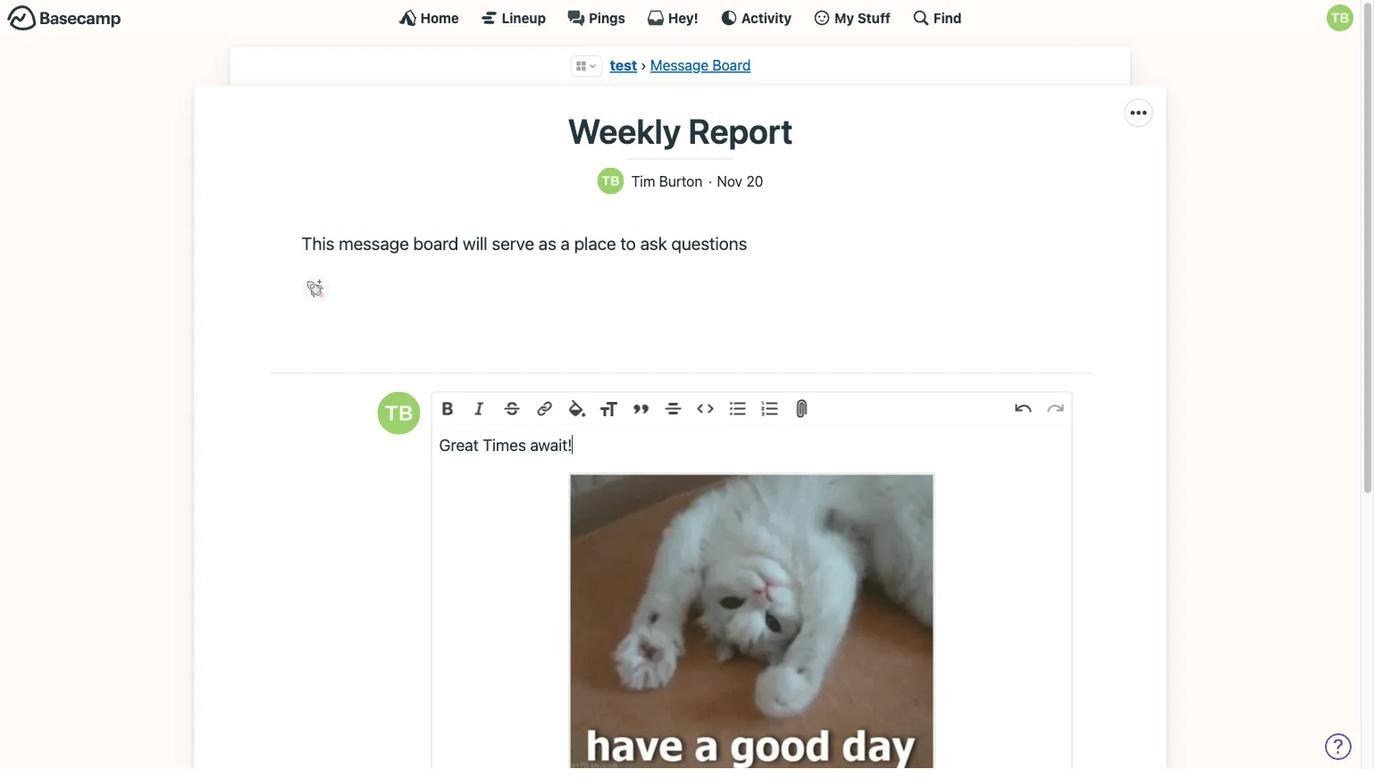 Task type: locate. For each thing, give the bounding box(es) containing it.
tim
[[632, 172, 656, 189]]

nov
[[717, 172, 743, 189]]

to
[[621, 233, 636, 254]]

board
[[413, 233, 459, 254]]

as
[[539, 233, 557, 254]]

message board link
[[651, 57, 751, 74]]

will
[[463, 233, 488, 254]]

place
[[574, 233, 616, 254]]

hey! button
[[647, 9, 699, 27]]

0 horizontal spatial tim burton image
[[598, 168, 624, 195]]

tim burton image inside main element
[[1327, 4, 1354, 31]]

nov 20
[[717, 172, 764, 189]]

my stuff button
[[813, 9, 891, 27]]

home link
[[399, 9, 459, 27]]

await!
[[530, 435, 572, 454]]

this message board will serve as a place to ask questions
[[302, 233, 747, 254]]

1 horizontal spatial tim burton image
[[1327, 4, 1354, 31]]

pings
[[589, 10, 626, 25]]

Type your comment here… text field
[[432, 426, 1072, 770]]

main element
[[0, 0, 1361, 35]]

tim burton image
[[378, 392, 421, 435]]

find button
[[912, 9, 962, 27]]

tim burton
[[632, 172, 703, 189]]

questions
[[672, 233, 747, 254]]

lineup
[[502, 10, 546, 25]]

board
[[713, 57, 751, 74]]

home
[[421, 10, 459, 25]]

0 vertical spatial tim burton image
[[1327, 4, 1354, 31]]

my stuff
[[835, 10, 891, 25]]

nov 20 element
[[717, 172, 764, 189]]

tim burton image
[[1327, 4, 1354, 31], [598, 168, 624, 195]]

› message board
[[641, 57, 751, 74]]

message
[[339, 233, 409, 254]]

great
[[439, 435, 479, 454]]

serve
[[492, 233, 534, 254]]

a
[[561, 233, 570, 254]]

this
[[302, 233, 335, 254]]



Task type: describe. For each thing, give the bounding box(es) containing it.
ask
[[641, 233, 667, 254]]

great times await!
[[439, 435, 572, 454]]

test
[[610, 57, 637, 74]]

my
[[835, 10, 855, 25]]

burton
[[659, 172, 703, 189]]

hey!
[[668, 10, 699, 25]]

test link
[[610, 57, 637, 74]]

lineup link
[[481, 9, 546, 27]]

stuff
[[858, 10, 891, 25]]

weekly report
[[568, 111, 793, 151]]

switch accounts image
[[7, 4, 122, 32]]

weekly
[[568, 111, 681, 151]]

20
[[747, 172, 764, 189]]

›
[[641, 57, 647, 74]]

report
[[688, 111, 793, 151]]

pings button
[[568, 9, 626, 27]]

activity link
[[720, 9, 792, 27]]

1 vertical spatial tim burton image
[[598, 168, 624, 195]]

times
[[483, 435, 526, 454]]

find
[[934, 10, 962, 25]]

activity
[[742, 10, 792, 25]]

message
[[651, 57, 709, 74]]



Task type: vqa. For each thing, say whether or not it's contained in the screenshot.
Activity
yes



